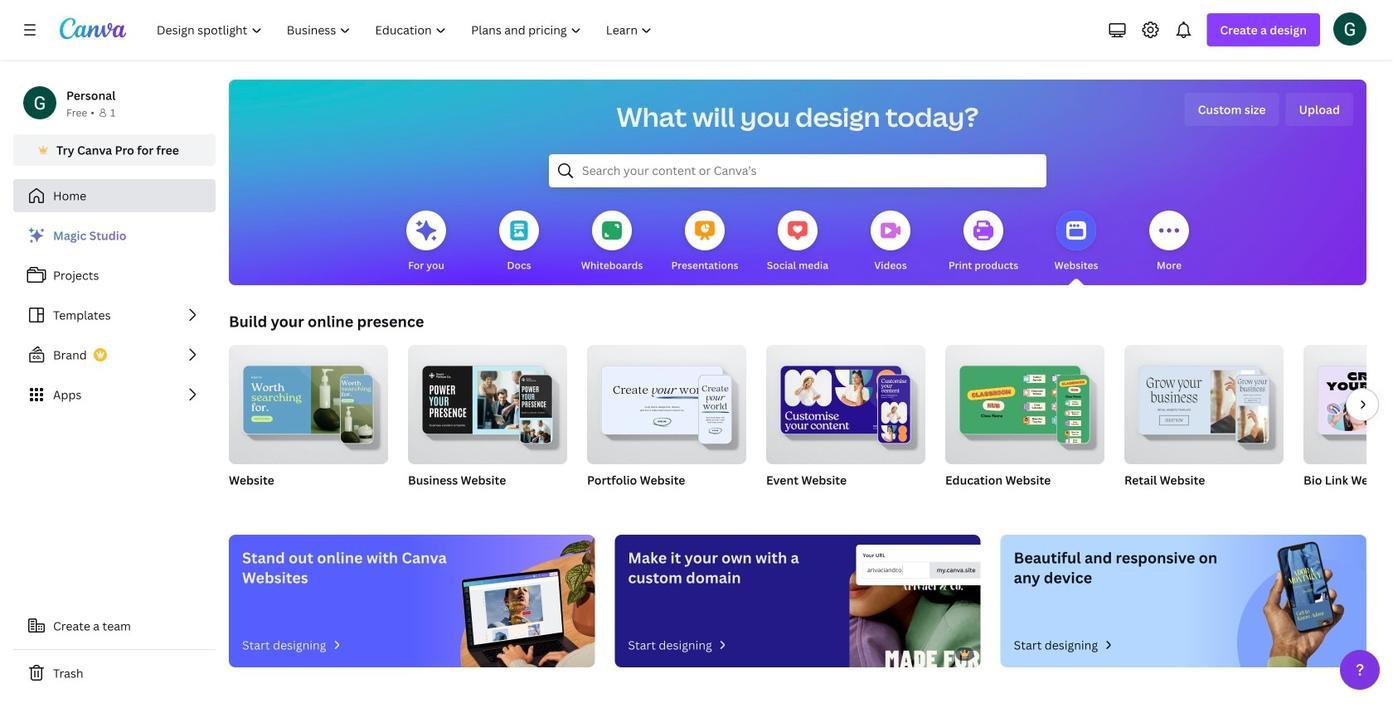 Task type: vqa. For each thing, say whether or not it's contained in the screenshot.
GREG ROBINSON icon
yes



Task type: locate. For each thing, give the bounding box(es) containing it.
list
[[13, 219, 216, 411]]

top level navigation element
[[146, 13, 666, 46]]

Search search field
[[582, 155, 1014, 187]]

None search field
[[549, 154, 1047, 187]]

group
[[229, 338, 388, 509], [229, 338, 388, 465], [408, 338, 567, 509], [408, 338, 567, 465], [587, 338, 747, 509], [587, 338, 747, 465], [766, 338, 926, 509], [766, 338, 926, 465], [946, 345, 1105, 509], [946, 345, 1105, 465], [1125, 345, 1284, 509], [1304, 345, 1394, 509]]



Task type: describe. For each thing, give the bounding box(es) containing it.
greg robinson image
[[1334, 12, 1367, 45]]



